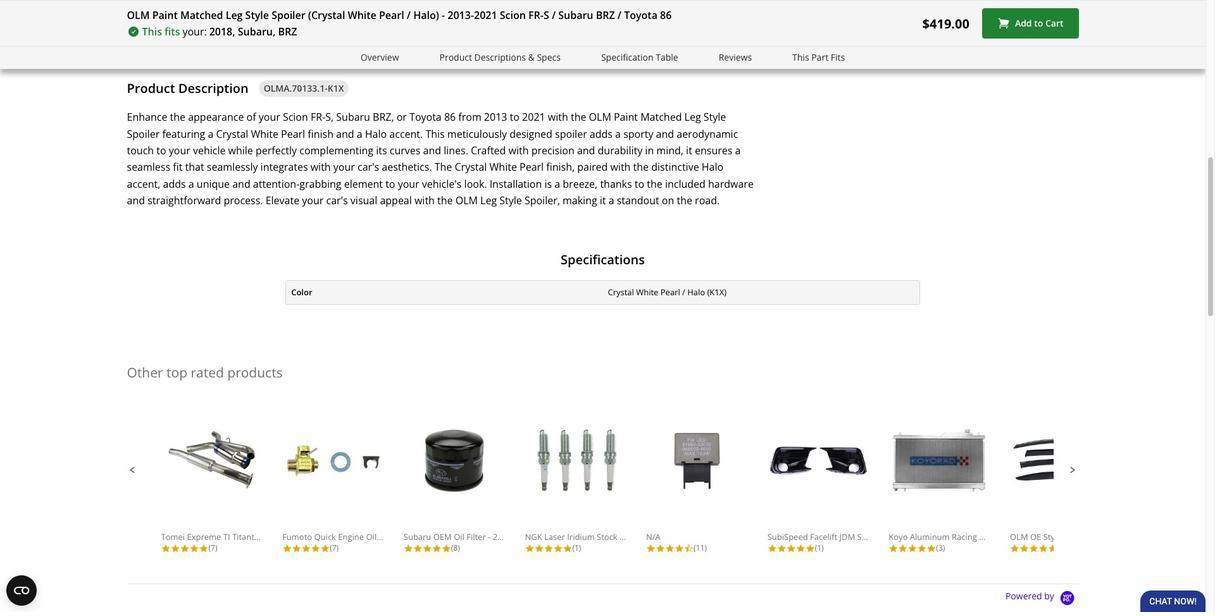 Task type: vqa. For each thing, say whether or not it's contained in the screenshot.


Task type: describe. For each thing, give the bounding box(es) containing it.
laser
[[544, 532, 565, 543]]

tomei expreme ti titantium cat-back...
[[161, 532, 311, 543]]

subaru inside the enhance the appearance of your scion fr-s, subaru brz, or toyota 86 from 2013 to 2021 with the olm paint matched leg style spoiler featuring a crystal white pearl finish and a halo accent. this meticulously designed spoiler adds a sporty and aerodynamic touch to your vehicle while perfectly complementing its curves and lines. crafted with precision and durability in mind, it ensures a seamless fit that seamlessly integrates with your car's aesthetics. the crystal white pearl finish, paired with the distinctive halo accent, adds a unique and attention-grabbing element to your vehicle's look. installation is a breeze, thanks to the included hardware and straightforward process. elevate your car's visual appeal with the olm leg style spoiler, making it a standout on the road.
[[336, 110, 370, 124]]

4 star image from the left
[[311, 544, 320, 554]]

0 horizontal spatial paint
[[152, 8, 178, 22]]

white right (crystal
[[348, 8, 376, 22]]

a down that
[[188, 177, 194, 191]]

appearance
[[188, 110, 244, 124]]

while
[[228, 144, 253, 158]]

5 star image from the left
[[413, 544, 423, 554]]

1 horizontal spatial brz
[[596, 8, 615, 22]]

curves
[[390, 144, 420, 158]]

3 sku: a.70133.1-k1x,,olm paint matched leg style spoiler - crystal white pearl, image from the left
[[352, 0, 421, 25]]

white down specifications
[[636, 287, 659, 298]]

its
[[376, 144, 387, 158]]

product for product description
[[127, 80, 175, 97]]

making
[[563, 194, 597, 208]]

descriptions
[[474, 51, 526, 63]]

0 vertical spatial toyota
[[624, 8, 658, 22]]

2 sku: a.70133.1-k1x,,olm paint matched leg style spoiler - crystal white pearl, image from the left
[[276, 0, 345, 25]]

(7) for expreme
[[209, 543, 217, 554]]

8 total reviews element
[[404, 543, 505, 554]]

engine
[[338, 532, 364, 543]]

straightforward
[[148, 194, 221, 208]]

the up on in the right top of the page
[[647, 177, 663, 191]]

pearl left the halo) on the left top of page
[[379, 8, 404, 22]]

accent,
[[127, 177, 160, 191]]

olm oe style rain guards -... link
[[1010, 427, 1122, 543]]

... inside 'link'
[[1116, 532, 1122, 543]]

0 vertical spatial subaru
[[558, 8, 593, 22]]

scion inside the enhance the appearance of your scion fr-s, subaru brz, or toyota 86 from 2013 to 2021 with the olm paint matched leg style spoiler featuring a crystal white pearl finish and a halo accent. this meticulously designed spoiler adds a sporty and aerodynamic touch to your vehicle while perfectly complementing its curves and lines. crafted with precision and durability in mind, it ensures a seamless fit that seamlessly integrates with your car's aesthetics. the crystal white pearl finish, paired with the distinctive halo accent, adds a unique and attention-grabbing element to your vehicle's look. installation is a breeze, thanks to the included hardware and straightforward process. elevate your car's visual appeal with the olm leg style spoiler, making it a standout on the road.
[[283, 110, 308, 124]]

road.
[[695, 194, 720, 208]]

quick
[[314, 532, 336, 543]]

0 vertical spatial fr-
[[529, 8, 544, 22]]

1 star image from the left
[[161, 544, 171, 554]]

products
[[227, 364, 283, 382]]

0 horizontal spatial adds
[[163, 177, 186, 191]]

spoiler inside the enhance the appearance of your scion fr-s, subaru brz, or toyota 86 from 2013 to 2021 with the olm paint matched leg style spoiler featuring a crystal white pearl finish and a halo accent. this meticulously designed spoiler adds a sporty and aerodynamic touch to your vehicle while perfectly complementing its curves and lines. crafted with precision and durability in mind, it ensures a seamless fit that seamlessly integrates with your car's aesthetics. the crystal white pearl finish, paired with the distinctive halo accent, adds a unique and attention-grabbing element to your vehicle's look. installation is a breeze, thanks to the included hardware and straightforward process. elevate your car's visual appeal with the olm leg style spoiler, making it a standout on the road.
[[127, 127, 160, 141]]

4 star image from the left
[[282, 544, 292, 554]]

2 vertical spatial leg
[[480, 194, 497, 208]]

aesthetics.
[[382, 160, 432, 174]]

process.
[[224, 194, 263, 208]]

6 star image from the left
[[320, 544, 330, 554]]

pearl left (k1x) on the top of the page
[[661, 287, 680, 298]]

0 vertical spatial 2021
[[474, 8, 497, 22]]

with up grabbing
[[311, 160, 331, 174]]

paired
[[577, 160, 608, 174]]

to inside button
[[1034, 17, 1043, 29]]

of
[[247, 110, 256, 124]]

back...
[[287, 532, 311, 543]]

18 star image from the left
[[889, 544, 898, 554]]

0 horizontal spatial it
[[600, 194, 606, 208]]

standout
[[617, 194, 659, 208]]

tomei
[[161, 532, 185, 543]]

is
[[545, 177, 552, 191]]

hardware
[[708, 177, 754, 191]]

(7) for quick
[[330, 543, 339, 554]]

table
[[656, 51, 678, 63]]

toyota inside the enhance the appearance of your scion fr-s, subaru brz, or toyota 86 from 2013 to 2021 with the olm paint matched leg style spoiler featuring a crystal white pearl finish and a halo accent. this meticulously designed spoiler adds a sporty and aerodynamic touch to your vehicle while perfectly complementing its curves and lines. crafted with precision and durability in mind, it ensures a seamless fit that seamlessly integrates with your car's aesthetics. the crystal white pearl finish, paired with the distinctive halo accent, adds a unique and attention-grabbing element to your vehicle's look. installation is a breeze, thanks to the included hardware and straightforward process. elevate your car's visual appeal with the olm leg style spoiler, making it a standout on the road.
[[410, 110, 442, 124]]

2 star image from the left
[[180, 544, 190, 554]]

/ right s
[[552, 8, 556, 22]]

sporty
[[624, 127, 653, 141]]

the
[[435, 160, 452, 174]]

style inside 'link'
[[1044, 532, 1062, 543]]

the up featuring
[[170, 110, 185, 124]]

aluminum
[[910, 532, 950, 543]]

by
[[1045, 591, 1054, 603]]

thanks
[[600, 177, 632, 191]]

11 star image from the left
[[675, 544, 684, 554]]

a up vehicle
[[208, 127, 214, 141]]

with down vehicle's
[[415, 194, 435, 208]]

1 oil from the left
[[366, 532, 377, 543]]

to right touch on the top left of page
[[157, 144, 166, 158]]

top
[[166, 364, 187, 382]]

radiator
[[979, 532, 1012, 543]]

- inside 'link'
[[1113, 532, 1116, 543]]

color
[[291, 287, 312, 298]]

(crystal
[[308, 8, 345, 22]]

18 star image from the left
[[1029, 544, 1039, 554]]

10 star image from the left
[[553, 544, 563, 554]]

oe
[[1030, 532, 1041, 543]]

/ up specification
[[618, 8, 622, 22]]

1 total reviews element for facelift
[[768, 543, 869, 554]]

fit
[[173, 160, 183, 174]]

oem
[[433, 532, 452, 543]]

and up paired
[[577, 144, 595, 158]]

3 star image from the left
[[190, 544, 199, 554]]

19 star image from the left
[[898, 544, 908, 554]]

valve...
[[402, 532, 429, 543]]

14 star image from the left
[[777, 544, 787, 554]]

2 star image from the left
[[199, 544, 209, 554]]

14 star image from the left
[[917, 544, 927, 554]]

0 vertical spatial leg
[[226, 8, 243, 22]]

attention-
[[253, 177, 300, 191]]

fr- inside the enhance the appearance of your scion fr-s, subaru brz, or toyota 86 from 2013 to 2021 with the olm paint matched leg style spoiler featuring a crystal white pearl finish and a halo accent. this meticulously designed spoiler adds a sporty and aerodynamic touch to your vehicle while perfectly complementing its curves and lines. crafted with precision and durability in mind, it ensures a seamless fit that seamlessly integrates with your car's aesthetics. the crystal white pearl finish, paired with the distinctive halo accent, adds a unique and attention-grabbing element to your vehicle's look. installation is a breeze, thanks to the included hardware and straightforward process. elevate your car's visual appeal with the olm leg style spoiler, making it a standout on the road.
[[311, 110, 325, 124]]

reviews link
[[719, 51, 752, 65]]

fits
[[165, 25, 180, 39]]

white up "installation"
[[490, 160, 517, 174]]

1 horizontal spatial crystal
[[455, 160, 487, 174]]

2 vertical spatial halo
[[688, 287, 705, 298]]

product descriptions & specs
[[440, 51, 561, 63]]

this for this fits your: 2018, subaru, brz
[[142, 25, 162, 39]]

description
[[178, 80, 249, 97]]

other top rated products
[[127, 364, 283, 382]]

enhance the appearance of your scion fr-s, subaru brz, or toyota 86 from 2013 to 2021 with the olm paint matched leg style spoiler featuring a crystal white pearl finish and a halo accent. this meticulously designed spoiler adds a sporty and aerodynamic touch to your vehicle while perfectly complementing its curves and lines. crafted with precision and durability in mind, it ensures a seamless fit that seamlessly integrates with your car's aesthetics. the crystal white pearl finish, paired with the distinctive halo accent, adds a unique and attention-grabbing element to your vehicle's look. installation is a breeze, thanks to the included hardware and straightforward process. elevate your car's visual appeal with the olm leg style spoiler, making it a standout on the road.
[[127, 110, 754, 208]]

13 star image from the left
[[665, 544, 675, 554]]

olm oe style rain guards -...
[[1010, 532, 1122, 543]]

and up complementing
[[336, 127, 354, 141]]

ngk laser iridium stock heat range...
[[525, 532, 670, 543]]

vehicle
[[193, 144, 226, 158]]

subaru oem oil filter - 2015+ wrx
[[404, 532, 536, 543]]

1 vertical spatial halo
[[702, 160, 724, 174]]

guards
[[1083, 532, 1111, 543]]

matched inside the enhance the appearance of your scion fr-s, subaru brz, or toyota 86 from 2013 to 2021 with the olm paint matched leg style spoiler featuring a crystal white pearl finish and a halo accent. this meticulously designed spoiler adds a sporty and aerodynamic touch to your vehicle while perfectly complementing its curves and lines. crafted with precision and durability in mind, it ensures a seamless fit that seamlessly integrates with your car's aesthetics. the crystal white pearl finish, paired with the distinctive halo accent, adds a unique and attention-grabbing element to your vehicle's look. installation is a breeze, thanks to the included hardware and straightforward process. elevate your car's visual appeal with the olm leg style spoiler, making it a standout on the road.
[[641, 110, 682, 124]]

5 star image from the left
[[292, 544, 301, 554]]

expreme
[[187, 532, 221, 543]]

spoiler
[[555, 127, 587, 141]]

koyo aluminum racing radiator -...
[[889, 532, 1023, 543]]

0 vertical spatial spoiler
[[272, 8, 306, 22]]

paint inside the enhance the appearance of your scion fr-s, subaru brz, or toyota 86 from 2013 to 2021 with the olm paint matched leg style spoiler featuring a crystal white pearl finish and a halo accent. this meticulously designed spoiler adds a sporty and aerodynamic touch to your vehicle while perfectly complementing its curves and lines. crafted with precision and durability in mind, it ensures a seamless fit that seamlessly integrates with your car's aesthetics. the crystal white pearl finish, paired with the distinctive halo accent, adds a unique and attention-grabbing element to your vehicle's look. installation is a breeze, thanks to the included hardware and straightforward process. elevate your car's visual appeal with the olm leg style spoiler, making it a standout on the road.
[[614, 110, 638, 124]]

with down durability
[[610, 160, 631, 174]]

subispeed
[[768, 532, 808, 543]]

and up process.
[[232, 177, 250, 191]]

0 vertical spatial halo
[[365, 127, 387, 141]]

to up appeal
[[386, 177, 395, 191]]

in
[[645, 144, 654, 158]]

titantium
[[232, 532, 269, 543]]

add to cart
[[1015, 17, 1064, 29]]

specification table link
[[601, 51, 678, 65]]

distinctive
[[651, 160, 699, 174]]

finish,
[[546, 160, 575, 174]]

86 inside the enhance the appearance of your scion fr-s, subaru brz, or toyota 86 from 2013 to 2021 with the olm paint matched leg style spoiler featuring a crystal white pearl finish and a halo accent. this meticulously designed spoiler adds a sporty and aerodynamic touch to your vehicle while perfectly complementing its curves and lines. crafted with precision and durability in mind, it ensures a seamless fit that seamlessly integrates with your car's aesthetics. the crystal white pearl finish, paired with the distinctive halo accent, adds a unique and attention-grabbing element to your vehicle's look. installation is a breeze, thanks to the included hardware and straightforward process. elevate your car's visual appeal with the olm leg style spoiler, making it a standout on the road.
[[444, 110, 456, 124]]

designed
[[510, 127, 553, 141]]

ti
[[223, 532, 230, 543]]

15 star image from the left
[[927, 544, 936, 554]]

part
[[812, 51, 829, 63]]

a up complementing
[[357, 127, 362, 141]]

your right of at the left of the page
[[259, 110, 280, 124]]

2 oil from the left
[[454, 532, 464, 543]]

/ left the halo) on the left top of page
[[407, 8, 411, 22]]

1 star image from the left
[[171, 544, 180, 554]]

a down thanks
[[609, 194, 614, 208]]

20 star image from the left
[[1048, 544, 1058, 554]]

this inside the enhance the appearance of your scion fr-s, subaru brz, or toyota 86 from 2013 to 2021 with the olm paint matched leg style spoiler featuring a crystal white pearl finish and a halo accent. this meticulously designed spoiler adds a sporty and aerodynamic touch to your vehicle while perfectly complementing its curves and lines. crafted with precision and durability in mind, it ensures a seamless fit that seamlessly integrates with your car's aesthetics. the crystal white pearl finish, paired with the distinctive halo accent, adds a unique and attention-grabbing element to your vehicle's look. installation is a breeze, thanks to the included hardware and straightforward process. elevate your car's visual appeal with the olm leg style spoiler, making it a standout on the road.
[[426, 127, 445, 141]]

- right radiator
[[1014, 532, 1017, 543]]

appeal
[[380, 194, 412, 208]]

touch
[[127, 144, 154, 158]]

and up the
[[423, 144, 441, 158]]

subaru,
[[238, 25, 276, 39]]

featuring
[[162, 127, 205, 141]]

olm down look.
[[456, 194, 478, 208]]

mind,
[[657, 144, 684, 158]]

half star image
[[684, 544, 694, 554]]

seamless
[[127, 160, 170, 174]]

- right filter
[[488, 532, 491, 543]]

style up aerodynamic
[[704, 110, 726, 124]]

13 star image from the left
[[908, 544, 917, 554]]

the down in in the top right of the page
[[633, 160, 649, 174]]

style...
[[857, 532, 882, 543]]

olma.70133.1-k1x
[[264, 82, 344, 94]]

fumoto quick engine oil drain valve...
[[282, 532, 429, 543]]

and up mind,
[[656, 127, 674, 141]]



Task type: locate. For each thing, give the bounding box(es) containing it.
a up durability
[[615, 127, 621, 141]]

(k1x)
[[707, 287, 727, 298]]

it right mind,
[[686, 144, 692, 158]]

1 total reviews element for laser
[[525, 543, 626, 554]]

overview
[[361, 51, 399, 63]]

0 horizontal spatial scion
[[283, 110, 308, 124]]

adds up durability
[[590, 127, 613, 141]]

1 vertical spatial toyota
[[410, 110, 442, 124]]

subaru right s,
[[336, 110, 370, 124]]

16 star image from the left
[[1010, 544, 1020, 554]]

oil right oem
[[454, 532, 464, 543]]

1 vertical spatial it
[[600, 194, 606, 208]]

a right is
[[555, 177, 560, 191]]

a right ensures
[[735, 144, 741, 158]]

1 horizontal spatial scion
[[500, 8, 526, 22]]

2021 up "designed"
[[522, 110, 545, 124]]

spoiler up subaru,
[[272, 8, 306, 22]]

0 horizontal spatial (7)
[[209, 543, 217, 554]]

-
[[442, 8, 445, 22], [488, 532, 491, 543], [1014, 532, 1017, 543], [1113, 532, 1116, 543]]

0 vertical spatial matched
[[180, 8, 223, 22]]

1 vertical spatial car's
[[326, 194, 348, 208]]

to
[[1034, 17, 1043, 29], [510, 110, 520, 124], [157, 144, 166, 158], [386, 177, 395, 191], [635, 177, 644, 191]]

1 (7) from the left
[[209, 543, 217, 554]]

1 vertical spatial matched
[[641, 110, 682, 124]]

0 horizontal spatial crystal
[[216, 127, 248, 141]]

crystal up look.
[[455, 160, 487, 174]]

fumoto
[[282, 532, 312, 543]]

oil left drain
[[366, 532, 377, 543]]

that
[[185, 160, 204, 174]]

(1) for laser
[[572, 543, 581, 554]]

1 horizontal spatial 2021
[[522, 110, 545, 124]]

olm up durability
[[589, 110, 611, 124]]

brz right subaru,
[[278, 25, 297, 39]]

to right 2013
[[510, 110, 520, 124]]

scion down olma.70133.1- at left top
[[283, 110, 308, 124]]

the right on in the right top of the page
[[677, 194, 692, 208]]

8 star image from the left
[[423, 544, 432, 554]]

1 horizontal spatial 7 total reviews element
[[282, 543, 384, 554]]

leg
[[226, 8, 243, 22], [685, 110, 701, 124], [480, 194, 497, 208]]

finish
[[308, 127, 334, 141]]

9 star image from the left
[[525, 544, 534, 554]]

olma.70133.1-
[[264, 82, 328, 94]]

0 horizontal spatial this
[[142, 25, 162, 39]]

koyo
[[889, 532, 908, 543]]

0 horizontal spatial toyota
[[410, 110, 442, 124]]

spoiler up touch on the top left of page
[[127, 127, 160, 141]]

brz
[[596, 8, 615, 22], [278, 25, 297, 39]]

16 star image from the left
[[796, 544, 806, 554]]

0 vertical spatial adds
[[590, 127, 613, 141]]

a
[[208, 127, 214, 141], [357, 127, 362, 141], [615, 127, 621, 141], [735, 144, 741, 158], [188, 177, 194, 191], [555, 177, 560, 191], [609, 194, 614, 208]]

heat
[[620, 532, 638, 543]]

7 total reviews element for quick
[[282, 543, 384, 554]]

look.
[[464, 177, 487, 191]]

ngk laser iridium stock heat range... link
[[525, 427, 670, 543]]

product for product descriptions & specs
[[440, 51, 472, 63]]

2 (7) from the left
[[330, 543, 339, 554]]

precision
[[531, 144, 575, 158]]

product descriptions & specs link
[[440, 51, 561, 65]]

your down aesthetics.
[[398, 177, 419, 191]]

1 vertical spatial adds
[[163, 177, 186, 191]]

sku: a.70133.1-k1x,,olm paint matched leg style spoiler - crystal white pearl, image
[[200, 0, 269, 25], [276, 0, 345, 25], [352, 0, 421, 25], [428, 0, 497, 25]]

accent.
[[389, 127, 423, 141]]

aerodynamic
[[677, 127, 738, 141]]

range...
[[640, 532, 670, 543]]

0 horizontal spatial 7 total reviews element
[[161, 543, 262, 554]]

(7) left ti
[[209, 543, 217, 554]]

the down vehicle's
[[437, 194, 453, 208]]

9 star image from the left
[[544, 544, 553, 554]]

1 horizontal spatial leg
[[480, 194, 497, 208]]

the
[[170, 110, 185, 124], [571, 110, 586, 124], [633, 160, 649, 174], [647, 177, 663, 191], [437, 194, 453, 208], [677, 194, 692, 208]]

overview link
[[361, 51, 399, 65]]

1 horizontal spatial 1 total reviews element
[[768, 543, 869, 554]]

1 horizontal spatial paint
[[614, 110, 638, 124]]

enhance
[[127, 110, 167, 124]]

white up perfectly
[[251, 127, 278, 141]]

1 horizontal spatial it
[[686, 144, 692, 158]]

with
[[548, 110, 568, 124], [509, 144, 529, 158], [311, 160, 331, 174], [610, 160, 631, 174], [415, 194, 435, 208]]

86
[[660, 8, 672, 22], [444, 110, 456, 124]]

subaru right s
[[558, 8, 593, 22]]

0 horizontal spatial brz
[[278, 25, 297, 39]]

10 star image from the left
[[646, 544, 656, 554]]

0 horizontal spatial subaru
[[336, 110, 370, 124]]

powered by
[[1006, 591, 1057, 603]]

0 horizontal spatial spoiler
[[127, 127, 160, 141]]

integrates
[[261, 160, 308, 174]]

subispeed facelift jdm style...
[[768, 532, 882, 543]]

matched up 'sporty'
[[641, 110, 682, 124]]

2018,
[[209, 25, 235, 39]]

installation
[[490, 177, 542, 191]]

0 horizontal spatial (1)
[[572, 543, 581, 554]]

pearl
[[379, 8, 404, 22], [281, 127, 305, 141], [520, 160, 544, 174], [661, 287, 680, 298]]

the up spoiler
[[571, 110, 586, 124]]

1 vertical spatial brz
[[278, 25, 297, 39]]

2 horizontal spatial leg
[[685, 110, 701, 124]]

1 total reviews element
[[525, 543, 626, 554], [768, 543, 869, 554]]

and
[[336, 127, 354, 141], [656, 127, 674, 141], [423, 144, 441, 158], [577, 144, 595, 158], [232, 177, 250, 191], [127, 194, 145, 208]]

7 star image from the left
[[442, 544, 451, 554]]

go to left image image
[[179, 0, 194, 10]]

facelift
[[810, 532, 837, 543]]

pearl up "installation"
[[520, 160, 544, 174]]

s
[[544, 8, 549, 22]]

1 horizontal spatial adds
[[590, 127, 613, 141]]

this left fits
[[142, 25, 162, 39]]

this left the part
[[793, 51, 809, 63]]

86 left from
[[444, 110, 456, 124]]

12 star image from the left
[[768, 544, 777, 554]]

1 vertical spatial paint
[[614, 110, 638, 124]]

open widget image
[[6, 576, 37, 606]]

3 total reviews element
[[889, 543, 990, 554]]

n/a link
[[646, 427, 748, 543]]

1 ... from the left
[[1017, 532, 1023, 543]]

8 star image from the left
[[534, 544, 544, 554]]

fr-
[[529, 8, 544, 22], [311, 110, 325, 124]]

0 horizontal spatial ...
[[1017, 532, 1023, 543]]

0 horizontal spatial 1 total reviews element
[[525, 543, 626, 554]]

style up subaru,
[[245, 8, 269, 22]]

rain
[[1064, 532, 1081, 543]]

toyota up specification table
[[624, 8, 658, 22]]

2 vertical spatial crystal
[[608, 287, 634, 298]]

1 horizontal spatial (7)
[[330, 543, 339, 554]]

1 vertical spatial this
[[793, 51, 809, 63]]

this for this part fits
[[793, 51, 809, 63]]

1 horizontal spatial car's
[[358, 160, 379, 174]]

0 vertical spatial car's
[[358, 160, 379, 174]]

go to right image image
[[503, 0, 518, 10]]

... left the oe
[[1017, 532, 1023, 543]]

product down 2013-
[[440, 51, 472, 63]]

durability
[[598, 144, 643, 158]]

brz up specification
[[596, 8, 615, 22]]

1 horizontal spatial oil
[[454, 532, 464, 543]]

- right guards at the right
[[1113, 532, 1116, 543]]

grabbing
[[300, 177, 342, 191]]

other
[[127, 364, 163, 382]]

fr- right go to right image
[[529, 8, 544, 22]]

scion left s
[[500, 8, 526, 22]]

2 horizontal spatial subaru
[[558, 8, 593, 22]]

1 horizontal spatial toyota
[[624, 8, 658, 22]]

your down complementing
[[333, 160, 355, 174]]

4 sku: a.70133.1-k1x,,olm paint matched leg style spoiler - crystal white pearl, image from the left
[[428, 0, 497, 25]]

12 star image from the left
[[656, 544, 665, 554]]

11 star image from the left
[[563, 544, 572, 554]]

0 horizontal spatial product
[[127, 80, 175, 97]]

olm inside 'link'
[[1010, 532, 1028, 543]]

0 horizontal spatial oil
[[366, 532, 377, 543]]

7 total reviews element
[[161, 543, 262, 554], [282, 543, 384, 554]]

specifications
[[561, 251, 645, 268]]

(2)
[[1058, 543, 1067, 554]]

0 vertical spatial scion
[[500, 8, 526, 22]]

sku: a.70133.1-k1x,,olm paint matched leg style spoiler - crystal white pearl, image right go to left image
[[200, 0, 269, 25]]

to up standout
[[635, 177, 644, 191]]

1 horizontal spatial matched
[[641, 110, 682, 124]]

product up enhance
[[127, 80, 175, 97]]

0 horizontal spatial matched
[[180, 8, 223, 22]]

15 star image from the left
[[787, 544, 796, 554]]

2 (1) from the left
[[815, 543, 824, 554]]

paint up 'sporty'
[[614, 110, 638, 124]]

subispeed facelift jdm style... link
[[768, 427, 882, 543]]

0 vertical spatial 86
[[660, 8, 672, 22]]

ensures
[[695, 144, 733, 158]]

1 horizontal spatial spoiler
[[272, 8, 306, 22]]

adds down fit at the left of page
[[163, 177, 186, 191]]

wrx
[[519, 532, 536, 543]]

1 horizontal spatial this
[[426, 127, 445, 141]]

vehicle's
[[422, 177, 462, 191]]

(11)
[[694, 543, 707, 554]]

17 star image from the left
[[806, 544, 815, 554]]

1 vertical spatial spoiler
[[127, 127, 160, 141]]

this part fits link
[[793, 51, 845, 65]]

spoiler,
[[525, 194, 560, 208]]

(1) for facelift
[[815, 543, 824, 554]]

0 vertical spatial crystal
[[216, 127, 248, 141]]

unique
[[197, 177, 230, 191]]

with up spoiler
[[548, 110, 568, 124]]

olm left go to left image
[[127, 8, 150, 22]]

reviews
[[719, 51, 752, 63]]

2021 inside the enhance the appearance of your scion fr-s, subaru brz, or toyota 86 from 2013 to 2021 with the olm paint matched leg style spoiler featuring a crystal white pearl finish and a halo accent. this meticulously designed spoiler adds a sporty and aerodynamic touch to your vehicle while perfectly complementing its curves and lines. crafted with precision and durability in mind, it ensures a seamless fit that seamlessly integrates with your car's aesthetics. the crystal white pearl finish, paired with the distinctive halo accent, adds a unique and attention-grabbing element to your vehicle's look. installation is a breeze, thanks to the included hardware and straightforward process. elevate your car's visual appeal with the olm leg style spoiler, making it a standout on the road.
[[522, 110, 545, 124]]

2 1 total reviews element from the left
[[768, 543, 869, 554]]

stock
[[597, 532, 618, 543]]

sku: a.70133.1-k1x,,olm paint matched leg style spoiler - crystal white pearl, image up "overview"
[[352, 0, 421, 25]]

7 star image from the left
[[404, 544, 413, 554]]

6 star image from the left
[[432, 544, 442, 554]]

2 total reviews element
[[1010, 543, 1111, 554]]

oil
[[366, 532, 377, 543], [454, 532, 464, 543]]

olm paint matched leg style spoiler (crystal white pearl / halo) - 2013-2021 scion fr-s / subaru brz / toyota 86
[[127, 8, 672, 22]]

halo left (k1x) on the top of the page
[[688, 287, 705, 298]]

11 total reviews element
[[646, 543, 748, 554]]

powered
[[1006, 591, 1042, 603]]

toyota right or
[[410, 110, 442, 124]]

car's down grabbing
[[326, 194, 348, 208]]

... right guards at the right
[[1116, 532, 1122, 543]]

crystal white pearl / halo (k1x)
[[608, 287, 727, 298]]

2 7 total reviews element from the left
[[282, 543, 384, 554]]

star image
[[161, 544, 171, 554], [199, 544, 209, 554], [301, 544, 311, 554], [311, 544, 320, 554], [413, 544, 423, 554], [432, 544, 442, 554], [442, 544, 451, 554], [534, 544, 544, 554], [544, 544, 553, 554], [646, 544, 656, 554], [675, 544, 684, 554], [768, 544, 777, 554], [908, 544, 917, 554], [917, 544, 927, 554], [927, 544, 936, 554], [1010, 544, 1020, 554], [1020, 544, 1029, 554], [1029, 544, 1039, 554], [1039, 544, 1048, 554], [1048, 544, 1058, 554]]

0 vertical spatial paint
[[152, 8, 178, 22]]

leg up 2018,
[[226, 8, 243, 22]]

with down "designed"
[[509, 144, 529, 158]]

to right add
[[1034, 17, 1043, 29]]

specification
[[601, 51, 654, 63]]

it down thanks
[[600, 194, 606, 208]]

0 vertical spatial it
[[686, 144, 692, 158]]

/
[[407, 8, 411, 22], [552, 8, 556, 22], [618, 8, 622, 22], [682, 287, 685, 298]]

1 vertical spatial fr-
[[311, 110, 325, 124]]

1 1 total reviews element from the left
[[525, 543, 626, 554]]

1 horizontal spatial subaru
[[404, 532, 431, 543]]

your down grabbing
[[302, 194, 324, 208]]

$419.00
[[923, 15, 970, 32]]

specs
[[537, 51, 561, 63]]

sku: a.70133.1-k1x,,olm paint matched leg style spoiler - crystal white pearl, image left go to right image
[[428, 0, 497, 25]]

2 ... from the left
[[1116, 532, 1122, 543]]

fits
[[831, 51, 845, 63]]

complementing
[[300, 144, 373, 158]]

1 horizontal spatial 86
[[660, 8, 672, 22]]

2 vertical spatial subaru
[[404, 532, 431, 543]]

86 up table
[[660, 8, 672, 22]]

crystal down specifications
[[608, 287, 634, 298]]

specification table
[[601, 51, 678, 63]]

toyota
[[624, 8, 658, 22], [410, 110, 442, 124]]

/ left (k1x) on the top of the page
[[682, 287, 685, 298]]

matched up your:
[[180, 8, 223, 22]]

1 (1) from the left
[[572, 543, 581, 554]]

0 vertical spatial brz
[[596, 8, 615, 22]]

jdm
[[840, 532, 855, 543]]

fr- up finish
[[311, 110, 325, 124]]

pearl up perfectly
[[281, 127, 305, 141]]

(1) left the jdm
[[815, 543, 824, 554]]

0 horizontal spatial leg
[[226, 8, 243, 22]]

1 vertical spatial crystal
[[455, 160, 487, 174]]

visual
[[351, 194, 377, 208]]

or
[[397, 110, 407, 124]]

7 total reviews element for expreme
[[161, 543, 262, 554]]

crystal
[[216, 127, 248, 141], [455, 160, 487, 174], [608, 287, 634, 298]]

1 horizontal spatial (1)
[[815, 543, 824, 554]]

from
[[458, 110, 481, 124]]

your up fit at the left of page
[[169, 144, 190, 158]]

olm left the oe
[[1010, 532, 1028, 543]]

crystal up while
[[216, 127, 248, 141]]

leg down look.
[[480, 194, 497, 208]]

1 vertical spatial product
[[127, 80, 175, 97]]

leg up aerodynamic
[[685, 110, 701, 124]]

2 vertical spatial this
[[426, 127, 445, 141]]

1 sku: a.70133.1-k1x,,olm paint matched leg style spoiler - crystal white pearl, image from the left
[[200, 0, 269, 25]]

subaru left oem
[[404, 532, 431, 543]]

cart
[[1046, 17, 1064, 29]]

style right the oe
[[1044, 532, 1062, 543]]

3 star image from the left
[[301, 544, 311, 554]]

add to cart button
[[982, 8, 1079, 39]]

1 horizontal spatial ...
[[1116, 532, 1122, 543]]

1 horizontal spatial fr-
[[529, 8, 544, 22]]

19 star image from the left
[[1039, 544, 1048, 554]]

1 horizontal spatial product
[[440, 51, 472, 63]]

star image
[[171, 544, 180, 554], [180, 544, 190, 554], [190, 544, 199, 554], [282, 544, 292, 554], [292, 544, 301, 554], [320, 544, 330, 554], [404, 544, 413, 554], [423, 544, 432, 554], [525, 544, 534, 554], [553, 544, 563, 554], [563, 544, 572, 554], [656, 544, 665, 554], [665, 544, 675, 554], [777, 544, 787, 554], [787, 544, 796, 554], [796, 544, 806, 554], [806, 544, 815, 554], [889, 544, 898, 554], [898, 544, 908, 554]]

halo down ensures
[[702, 160, 724, 174]]

cat-
[[271, 532, 287, 543]]

0 vertical spatial this
[[142, 25, 162, 39]]

0 horizontal spatial fr-
[[311, 110, 325, 124]]

filter
[[467, 532, 486, 543]]

0 vertical spatial product
[[440, 51, 472, 63]]

your
[[259, 110, 280, 124], [169, 144, 190, 158], [333, 160, 355, 174], [398, 177, 419, 191], [302, 194, 324, 208]]

2013
[[484, 110, 507, 124]]

halo up the its
[[365, 127, 387, 141]]

(7) right back...
[[330, 543, 339, 554]]

subaru inside subaru oem oil filter - 2015+ wrx link
[[404, 532, 431, 543]]

0 horizontal spatial 86
[[444, 110, 456, 124]]

0 horizontal spatial 2021
[[474, 8, 497, 22]]

1 vertical spatial scion
[[283, 110, 308, 124]]

1 vertical spatial leg
[[685, 110, 701, 124]]

on
[[662, 194, 674, 208]]

racing
[[952, 532, 977, 543]]

iridium
[[567, 532, 595, 543]]

1 vertical spatial subaru
[[336, 110, 370, 124]]

2 horizontal spatial this
[[793, 51, 809, 63]]

style down "installation"
[[500, 194, 522, 208]]

1 vertical spatial 2021
[[522, 110, 545, 124]]

and down accent,
[[127, 194, 145, 208]]

1 vertical spatial 86
[[444, 110, 456, 124]]

- right the halo) on the left top of page
[[442, 8, 445, 22]]

2021 left go to right image
[[474, 8, 497, 22]]

0 horizontal spatial car's
[[326, 194, 348, 208]]

paint
[[152, 8, 178, 22], [614, 110, 638, 124]]

1 7 total reviews element from the left
[[161, 543, 262, 554]]

17 star image from the left
[[1020, 544, 1029, 554]]

2 horizontal spatial crystal
[[608, 287, 634, 298]]



